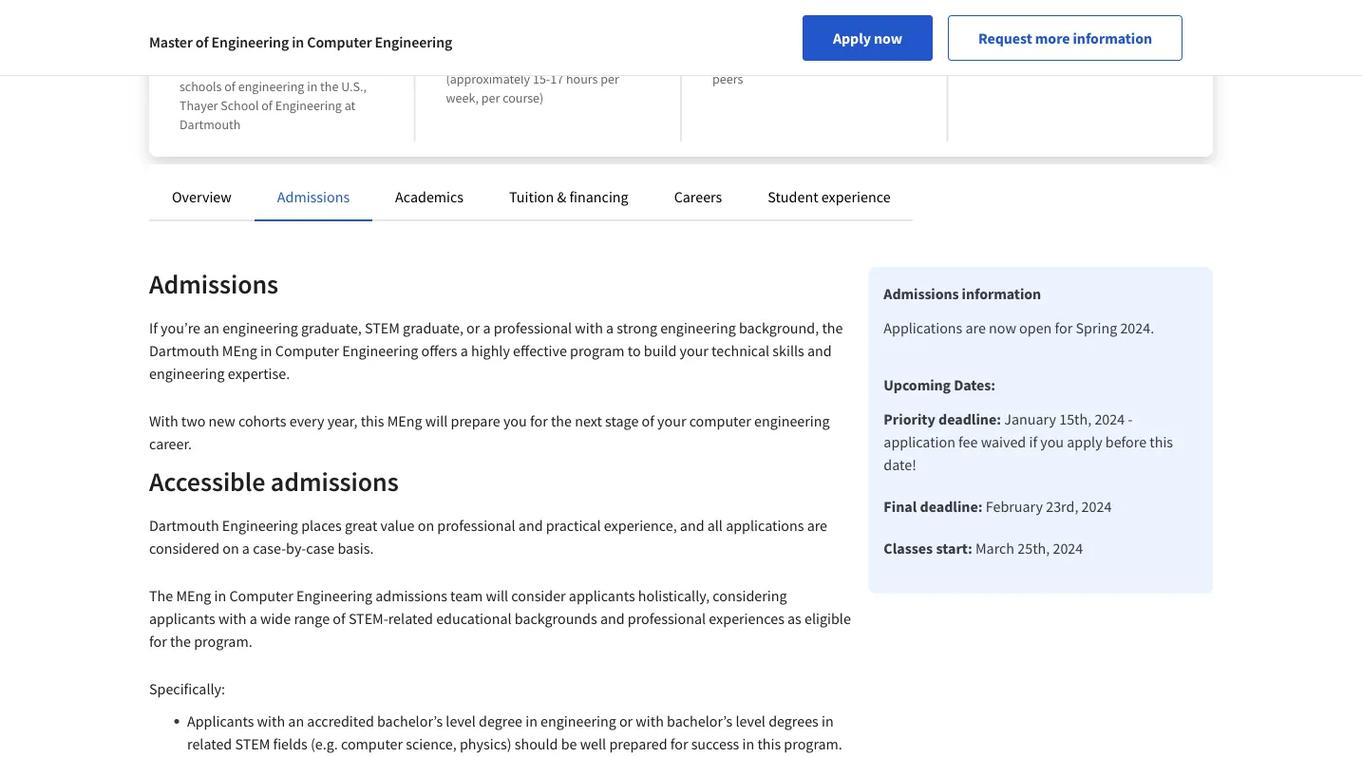 Task type: locate. For each thing, give the bounding box(es) containing it.
per
[[1163, 32, 1182, 49], [601, 70, 619, 87], [482, 89, 500, 106]]

you inside the with two new cohorts every year, this meng will prepare you for the next stage of your computer engineering career.
[[504, 411, 527, 430]]

program.
[[194, 632, 252, 651], [784, 734, 843, 753]]

$44,100 total cost pay only for courses you enroll in per term ($4,900 each)
[[979, 6, 1182, 68]]

0 horizontal spatial are
[[807, 516, 828, 535]]

15th,
[[1060, 410, 1092, 429]]

projects,
[[855, 32, 903, 49]]

professional up team
[[437, 516, 516, 535]]

2 vertical spatial meng
[[176, 586, 211, 605]]

1 horizontal spatial program.
[[784, 734, 843, 753]]

1 vertical spatial will
[[486, 586, 508, 605]]

in left the u.s.,
[[307, 78, 318, 95]]

engineering inside earn an ivy league degree from one of the first professional schools of engineering in the u.s., thayer school of engineering at dartmouth
[[275, 97, 342, 114]]

0 vertical spatial deadline:
[[939, 410, 1002, 429]]

program. inside "the meng in computer engineering admissions team will consider applicants holistically, considering applicants with a wide range of stem-related educational backgrounds and professional experiences as eligible for the program."
[[194, 632, 252, 651]]

of inside the with two new cohorts every year, this meng will prepare you for the next stage of your computer engineering career.
[[642, 411, 655, 430]]

applicants
[[187, 712, 254, 731]]

1 horizontal spatial meng
[[222, 341, 257, 360]]

1 vertical spatial stem
[[235, 734, 270, 753]]

1 horizontal spatial will
[[486, 586, 508, 605]]

2024 for final deadline: february 23rd, 2024
[[1082, 497, 1112, 516]]

2024 for classes start: march 25th, 2024
[[1053, 539, 1083, 558]]

0 vertical spatial degree
[[180, 33, 235, 57]]

1 vertical spatial are
[[807, 516, 828, 535]]

1 horizontal spatial an
[[221, 6, 241, 30]]

0 vertical spatial computer
[[689, 411, 751, 430]]

1 vertical spatial degree
[[479, 712, 523, 731]]

an inside if you're an engineering graduate, stem graduate, or a professional with a strong engineering background, the dartmouth meng in computer engineering offers a highly effective program to build your technical skills and engineering expertise.
[[203, 318, 219, 337]]

hands-
[[799, 32, 838, 49]]

1 vertical spatial deadline:
[[920, 497, 983, 516]]

2 horizontal spatial per
[[1163, 32, 1182, 49]]

thayer
[[180, 97, 218, 114]]

this
[[361, 411, 384, 430], [1150, 432, 1174, 451], [758, 734, 781, 753]]

deadline: up start: on the right of the page
[[920, 497, 983, 516]]

will right team
[[486, 586, 508, 605]]

1 vertical spatial dartmouth
[[149, 341, 219, 360]]

the inside "the meng in computer engineering admissions team will consider applicants holistically, considering applicants with a wide range of stem-related educational backgrounds and professional experiences as eligible for the program."
[[170, 632, 191, 651]]

engineering inside if you're an engineering graduate, stem graduate, or a professional with a strong engineering background, the dartmouth meng in computer engineering offers a highly effective program to build your technical skills and engineering expertise.
[[342, 341, 418, 360]]

engineering down skills
[[754, 411, 830, 430]]

0 horizontal spatial an
[[203, 318, 219, 337]]

or up the highly
[[467, 318, 480, 337]]

at
[[345, 97, 356, 114]]

you down cost at the right
[[1092, 32, 1113, 49]]

0 horizontal spatial bachelor's
[[377, 712, 443, 731]]

in right enroll
[[1150, 32, 1161, 49]]

1 vertical spatial applicants
[[149, 609, 215, 628]]

in inside $44,100 total cost pay only for courses you enroll in per term ($4,900 each)
[[1150, 32, 1161, 49]]

deadline: up fee
[[939, 410, 1002, 429]]

admissions up places in the left of the page
[[271, 465, 399, 498]]

with up prepared
[[636, 712, 664, 731]]

related inside "applicants with an accredited bachelor's level degree in engineering or with bachelor's level degrees in related stem fields (e.g. computer science, physics) should be well prepared for success in this program."
[[187, 734, 232, 753]]

0 vertical spatial stem
[[365, 318, 400, 337]]

0 horizontal spatial now
[[874, 29, 903, 48]]

considered
[[149, 539, 220, 558]]

a left wide
[[250, 609, 257, 628]]

bachelor's up the science,
[[377, 712, 443, 731]]

degree up "physics)"
[[479, 712, 523, 731]]

dartmouth down the you're
[[149, 341, 219, 360]]

for up ($4,900
[[1028, 32, 1044, 49]]

program
[[524, 32, 572, 49], [570, 341, 625, 360]]

consider
[[511, 586, 566, 605]]

professional inside earn an ivy league degree from one of the first professional schools of engineering in the u.s., thayer school of engineering at dartmouth
[[294, 59, 362, 76]]

2 horizontal spatial an
[[288, 712, 304, 731]]

start:
[[936, 539, 973, 558]]

professional
[[294, 59, 362, 76], [494, 318, 572, 337], [437, 516, 516, 535], [628, 609, 706, 628]]

admissions information
[[884, 284, 1041, 303]]

level up "physics)"
[[446, 712, 476, 731]]

0 horizontal spatial this
[[361, 411, 384, 430]]

program up suits
[[524, 32, 572, 49]]

1 horizontal spatial you
[[1041, 432, 1064, 451]]

0 horizontal spatial program.
[[194, 632, 252, 651]]

professional inside dartmouth engineering places great value on professional and practical experience, and all applications are considered on a case-by-case basis.
[[437, 516, 516, 535]]

program. inside "applicants with an accredited bachelor's level degree in engineering or with bachelor's level degrees in related stem fields (e.g. computer science, physics) should be well prepared for success in this program."
[[784, 734, 843, 753]]

2 bachelor's from the left
[[667, 712, 733, 731]]

professional down holistically,
[[628, 609, 706, 628]]

2024 right 25th,
[[1053, 539, 1083, 558]]

on inside complete the program on the schedule that suits your needs (approximately 15-17 hours per week, per course)
[[574, 32, 589, 49]]

complete the program on the schedule that suits your needs (approximately 15-17 hours per week, per course)
[[446, 32, 619, 106]]

accessible
[[149, 465, 265, 498]]

earn an ivy league degree from one of the first professional schools of engineering in the u.s., thayer school of engineering at dartmouth
[[180, 6, 367, 133]]

2 horizontal spatial you
[[1092, 32, 1113, 49]]

and right backgrounds at bottom
[[600, 609, 625, 628]]

2024 left -
[[1095, 410, 1125, 429]]

program left to
[[570, 341, 625, 360]]

23rd,
[[1046, 497, 1079, 516]]

graduate, up offers
[[403, 318, 464, 337]]

engineering up case-
[[222, 516, 298, 535]]

0 vertical spatial program
[[524, 32, 572, 49]]

applicants up backgrounds at bottom
[[569, 586, 635, 605]]

dartmouth up "considered"
[[149, 516, 219, 535]]

1 horizontal spatial applicants
[[569, 586, 635, 605]]

1 vertical spatial program.
[[784, 734, 843, 753]]

admissions
[[271, 465, 399, 498], [376, 586, 447, 605]]

engineering inside "applicants with an accredited bachelor's level degree in engineering or with bachelor's level degrees in related stem fields (e.g. computer science, physics) should be well prepared for success in this program."
[[541, 712, 616, 731]]

(approximately
[[446, 70, 530, 87]]

are
[[966, 318, 986, 337], [807, 516, 828, 535]]

per inside $44,100 total cost pay only for courses you enroll in per term ($4,900 each)
[[1163, 32, 1182, 49]]

on left case-
[[223, 539, 239, 558]]

per down (approximately
[[482, 89, 500, 106]]

now
[[874, 29, 903, 48], [989, 318, 1017, 337]]

2 vertical spatial an
[[288, 712, 304, 731]]

0 vertical spatial program.
[[194, 632, 252, 651]]

this right year,
[[361, 411, 384, 430]]

1 vertical spatial this
[[1150, 432, 1174, 451]]

1 vertical spatial information
[[962, 284, 1041, 303]]

apply
[[833, 29, 871, 48]]

0 vertical spatial computer
[[307, 32, 372, 51]]

and right skills
[[808, 341, 832, 360]]

0 vertical spatial are
[[966, 318, 986, 337]]

engineering left at
[[275, 97, 342, 114]]

this inside the with two new cohorts every year, this meng will prepare you for the next stage of your computer engineering career.
[[361, 411, 384, 430]]

of right stage in the bottom left of the page
[[642, 411, 655, 430]]

2 vertical spatial you
[[1041, 432, 1064, 451]]

0 horizontal spatial will
[[425, 411, 448, 430]]

on inside 100% online lecture videos, hands-on projects, and connection with instructors and peers
[[838, 32, 852, 49]]

0 horizontal spatial meng
[[176, 586, 211, 605]]

1 vertical spatial per
[[601, 70, 619, 87]]

1 horizontal spatial or
[[619, 712, 633, 731]]

that
[[499, 51, 522, 68]]

on
[[574, 32, 589, 49], [838, 32, 852, 49], [418, 516, 434, 535], [223, 539, 239, 558]]

with left wide
[[218, 609, 247, 628]]

in up should
[[526, 712, 538, 731]]

1 vertical spatial an
[[203, 318, 219, 337]]

1 horizontal spatial bachelor's
[[667, 712, 733, 731]]

for right the open
[[1055, 318, 1073, 337]]

considering
[[713, 586, 787, 605]]

2 vertical spatial computer
[[229, 586, 293, 605]]

2 vertical spatial this
[[758, 734, 781, 753]]

engineering up 'be'
[[541, 712, 616, 731]]

student experience
[[768, 187, 891, 206]]

academics link
[[395, 187, 464, 206]]

the right background,
[[822, 318, 843, 337]]

professional inside "the meng in computer engineering admissions team will consider applicants holistically, considering applicants with a wide range of stem-related educational backgrounds and professional experiences as eligible for the program."
[[628, 609, 706, 628]]

dartmouth inside earn an ivy league degree from one of the first professional schools of engineering in the u.s., thayer school of engineering at dartmouth
[[180, 116, 241, 133]]

1 horizontal spatial stem
[[365, 318, 400, 337]]

of right range
[[333, 609, 346, 628]]

the inside if you're an engineering graduate, stem graduate, or a professional with a strong engineering background, the dartmouth meng in computer engineering offers a highly effective program to build your technical skills and engineering expertise.
[[822, 318, 843, 337]]

professional up effective
[[494, 318, 572, 337]]

dartmouth inside dartmouth engineering places great value on professional and practical experience, and all applications are considered on a case-by-case basis.
[[149, 516, 219, 535]]

march
[[976, 539, 1015, 558]]

1 horizontal spatial level
[[736, 712, 766, 731]]

1 vertical spatial or
[[619, 712, 633, 731]]

1 horizontal spatial degree
[[479, 712, 523, 731]]

the meng in computer engineering admissions team will consider applicants holistically, considering applicants with a wide range of stem-related educational backgrounds and professional experiences as eligible for the program.
[[149, 586, 851, 651]]

0 horizontal spatial related
[[187, 734, 232, 753]]

2024.
[[1121, 318, 1155, 337]]

the up specifically:
[[170, 632, 191, 651]]

2 vertical spatial per
[[482, 89, 500, 106]]

science,
[[406, 734, 457, 753]]

stem inside if you're an engineering graduate, stem graduate, or a professional with a strong engineering background, the dartmouth meng in computer engineering offers a highly effective program to build your technical skills and engineering expertise.
[[365, 318, 400, 337]]

fields
[[273, 734, 308, 753]]

engineering left offers
[[342, 341, 418, 360]]

on right the value
[[418, 516, 434, 535]]

1 horizontal spatial information
[[1073, 29, 1153, 48]]

stem inside "applicants with an accredited bachelor's level degree in engineering or with bachelor's level degrees in related stem fields (e.g. computer science, physics) should be well prepared for success in this program."
[[235, 734, 270, 753]]

$44,100
[[979, 6, 1042, 30]]

0 vertical spatial or
[[467, 318, 480, 337]]

1 vertical spatial now
[[989, 318, 1017, 337]]

1 vertical spatial computer
[[341, 734, 403, 753]]

1 horizontal spatial graduate,
[[403, 318, 464, 337]]

u.s.,
[[341, 78, 367, 95]]

graduate, up year,
[[301, 318, 362, 337]]

engineering
[[211, 32, 289, 51], [375, 32, 452, 51], [275, 97, 342, 114], [342, 341, 418, 360], [222, 516, 298, 535], [296, 586, 373, 605]]

2024 inside january 15th, 2024 - application fee waived if you apply before this date!
[[1095, 410, 1125, 429]]

related down applicants
[[187, 734, 232, 753]]

you right prepare
[[504, 411, 527, 430]]

of down one
[[225, 78, 236, 95]]

an
[[221, 6, 241, 30], [203, 318, 219, 337], [288, 712, 304, 731]]

computer down the technical
[[689, 411, 751, 430]]

case
[[306, 539, 335, 558]]

0 vertical spatial your
[[553, 51, 578, 68]]

as
[[788, 609, 802, 628]]

an up the fields
[[288, 712, 304, 731]]

a inside dartmouth engineering places great value on professional and practical experience, and all applications are considered on a case-by-case basis.
[[242, 539, 250, 558]]

0 vertical spatial an
[[221, 6, 241, 30]]

0 horizontal spatial you
[[504, 411, 527, 430]]

in right 'the' on the bottom
[[214, 586, 226, 605]]

0 horizontal spatial degree
[[180, 33, 235, 57]]

1 horizontal spatial this
[[758, 734, 781, 753]]

degree up from
[[180, 33, 235, 57]]

deadline: for final
[[920, 497, 983, 516]]

1 horizontal spatial related
[[388, 609, 433, 628]]

1 horizontal spatial computer
[[689, 411, 751, 430]]

you right if
[[1041, 432, 1064, 451]]

all
[[708, 516, 723, 535]]

for left 'next'
[[530, 411, 548, 430]]

with two new cohorts every year, this meng will prepare you for the next stage of your computer engineering career.
[[149, 411, 830, 453]]

are right applications
[[807, 516, 828, 535]]

stem
[[365, 318, 400, 337], [235, 734, 270, 753]]

effective
[[513, 341, 567, 360]]

computer down accredited
[[341, 734, 403, 753]]

0 vertical spatial related
[[388, 609, 433, 628]]

physics)
[[460, 734, 512, 753]]

1 vertical spatial program
[[570, 341, 625, 360]]

admissions up "stem-"
[[376, 586, 447, 605]]

your right stage in the bottom left of the page
[[658, 411, 686, 430]]

0 vertical spatial admissions
[[271, 465, 399, 498]]

date!
[[884, 455, 917, 474]]

an for with
[[288, 712, 304, 731]]

2024 right 23rd,
[[1082, 497, 1112, 516]]

graduate,
[[301, 318, 362, 337], [403, 318, 464, 337]]

2 vertical spatial dartmouth
[[149, 516, 219, 535]]

strong
[[617, 318, 658, 337]]

your inside if you're an engineering graduate, stem graduate, or a professional with a strong engineering background, the dartmouth meng in computer engineering offers a highly effective program to build your technical skills and engineering expertise.
[[680, 341, 709, 360]]

are inside dartmouth engineering places great value on professional and practical experience, and all applications are considered on a case-by-case basis.
[[807, 516, 828, 535]]

course)
[[503, 89, 544, 106]]

0 vertical spatial dartmouth
[[180, 116, 241, 133]]

0 horizontal spatial stem
[[235, 734, 270, 753]]

admissions link
[[277, 187, 350, 206]]

related inside "the meng in computer engineering admissions team will consider applicants holistically, considering applicants with a wide range of stem-related educational backgrounds and professional experiences as eligible for the program."
[[388, 609, 433, 628]]

admissions
[[277, 187, 350, 206], [149, 267, 278, 301], [884, 284, 959, 303]]

bachelor's up success
[[667, 712, 733, 731]]

per right enroll
[[1163, 32, 1182, 49]]

apply now
[[833, 29, 903, 48]]

engineering down first
[[238, 78, 304, 95]]

admissions inside "the meng in computer engineering admissions team will consider applicants holistically, considering applicants with a wide range of stem-related educational backgrounds and professional experiences as eligible for the program."
[[376, 586, 447, 605]]

in
[[292, 32, 304, 51], [1150, 32, 1161, 49], [307, 78, 318, 95], [260, 341, 272, 360], [214, 586, 226, 605], [526, 712, 538, 731], [822, 712, 834, 731], [743, 734, 755, 753]]

classes start: march 25th, 2024
[[884, 539, 1083, 558]]

will left prepare
[[425, 411, 448, 430]]

each)
[[1051, 51, 1082, 68]]

in inside earn an ivy league degree from one of the first professional schools of engineering in the u.s., thayer school of engineering at dartmouth
[[307, 78, 318, 95]]

with
[[149, 411, 178, 430]]

and inside "the meng in computer engineering admissions team will consider applicants holistically, considering applicants with a wide range of stem-related educational backgrounds and professional experiences as eligible for the program."
[[600, 609, 625, 628]]

0 horizontal spatial computer
[[341, 734, 403, 753]]

computer down league
[[307, 32, 372, 51]]

an inside "applicants with an accredited bachelor's level degree in engineering or with bachelor's level degrees in related stem fields (e.g. computer science, physics) should be well prepared for success in this program."
[[288, 712, 304, 731]]

meng inside "the meng in computer engineering admissions team will consider applicants holistically, considering applicants with a wide range of stem-related educational backgrounds and professional experiences as eligible for the program."
[[176, 586, 211, 605]]

level up success
[[736, 712, 766, 731]]

1 vertical spatial your
[[680, 341, 709, 360]]

($4,900
[[1008, 51, 1049, 68]]

0 vertical spatial this
[[361, 411, 384, 430]]

new
[[209, 411, 235, 430]]

0 horizontal spatial graduate,
[[301, 318, 362, 337]]

2 vertical spatial your
[[658, 411, 686, 430]]

on up the needs
[[574, 32, 589, 49]]

0 horizontal spatial applicants
[[149, 609, 215, 628]]

0 vertical spatial will
[[425, 411, 448, 430]]

deadline:
[[939, 410, 1002, 429], [920, 497, 983, 516]]

0 horizontal spatial level
[[446, 712, 476, 731]]

professional up the u.s.,
[[294, 59, 362, 76]]

one
[[211, 59, 232, 76]]

eligible
[[805, 609, 851, 628]]

open
[[1020, 318, 1052, 337]]

for
[[1028, 32, 1044, 49], [1055, 318, 1073, 337], [530, 411, 548, 430], [149, 632, 167, 651], [671, 734, 688, 753]]

on up instructors at the top of page
[[838, 32, 852, 49]]

0 horizontal spatial information
[[962, 284, 1041, 303]]

request more information
[[979, 29, 1153, 48]]

0 vertical spatial you
[[1092, 32, 1113, 49]]

program. down degrees
[[784, 734, 843, 753]]

2 vertical spatial 2024
[[1053, 539, 1083, 558]]

team
[[450, 586, 483, 605]]

engineering down the you're
[[149, 364, 225, 383]]

prepare
[[451, 411, 501, 430]]

your up the 17
[[553, 51, 578, 68]]

1 vertical spatial you
[[504, 411, 527, 430]]

specifically:
[[149, 679, 228, 698]]

with
[[802, 51, 826, 68], [575, 318, 603, 337], [218, 609, 247, 628], [257, 712, 285, 731], [636, 712, 664, 731]]

an right the you're
[[203, 318, 219, 337]]

your inside the with two new cohorts every year, this meng will prepare you for the next stage of your computer engineering career.
[[658, 411, 686, 430]]

with inside "the meng in computer engineering admissions team will consider applicants holistically, considering applicants with a wide range of stem-related educational backgrounds and professional experiences as eligible for the program."
[[218, 609, 247, 628]]

with down hands-
[[802, 51, 826, 68]]

schools
[[180, 78, 222, 95]]

1 horizontal spatial are
[[966, 318, 986, 337]]

you inside january 15th, 2024 - application fee waived if you apply before this date!
[[1041, 432, 1064, 451]]

great
[[345, 516, 378, 535]]

are down admissions information
[[966, 318, 986, 337]]

engineering up range
[[296, 586, 373, 605]]

0 vertical spatial now
[[874, 29, 903, 48]]

of down earn
[[196, 32, 209, 51]]

if
[[149, 318, 158, 337]]

build
[[644, 341, 677, 360]]

1 vertical spatial meng
[[387, 411, 422, 430]]

meng
[[222, 341, 257, 360], [387, 411, 422, 430], [176, 586, 211, 605]]

1 horizontal spatial now
[[989, 318, 1017, 337]]

0 vertical spatial meng
[[222, 341, 257, 360]]

applications are now open for spring 2024.
[[884, 318, 1155, 337]]

for inside the with two new cohorts every year, this meng will prepare you for the next stage of your computer engineering career.
[[530, 411, 548, 430]]

expertise.
[[228, 364, 290, 383]]

of right the 'school'
[[262, 97, 273, 114]]

1 horizontal spatial per
[[601, 70, 619, 87]]

0 horizontal spatial or
[[467, 318, 480, 337]]

1 vertical spatial related
[[187, 734, 232, 753]]

with left strong
[[575, 318, 603, 337]]

of
[[196, 32, 209, 51], [235, 59, 246, 76], [225, 78, 236, 95], [262, 97, 273, 114], [642, 411, 655, 430], [333, 609, 346, 628]]

meng right 'the' on the bottom
[[176, 586, 211, 605]]

1 vertical spatial computer
[[275, 341, 339, 360]]

0 vertical spatial information
[[1073, 29, 1153, 48]]

for down 'the' on the bottom
[[149, 632, 167, 651]]

an inside earn an ivy league degree from one of the first professional schools of engineering in the u.s., thayer school of engineering at dartmouth
[[221, 6, 241, 30]]

computer up expertise.
[[275, 341, 339, 360]]

per down the needs
[[601, 70, 619, 87]]

1 vertical spatial 2024
[[1082, 497, 1112, 516]]

0 vertical spatial 2024
[[1095, 410, 1125, 429]]

1 vertical spatial admissions
[[376, 586, 447, 605]]

2 horizontal spatial meng
[[387, 411, 422, 430]]

the left the u.s.,
[[320, 78, 339, 95]]

2 horizontal spatial this
[[1150, 432, 1174, 451]]

the left 'next'
[[551, 411, 572, 430]]

0 vertical spatial per
[[1163, 32, 1182, 49]]

an left ivy
[[221, 6, 241, 30]]

in inside "the meng in computer engineering admissions team will consider applicants holistically, considering applicants with a wide range of stem-related educational backgrounds and professional experiences as eligible for the program."
[[214, 586, 226, 605]]



Task type: vqa. For each thing, say whether or not it's contained in the screenshot.
Accredited at the bottom of the page
yes



Task type: describe. For each thing, give the bounding box(es) containing it.
2 graduate, from the left
[[403, 318, 464, 337]]

classes
[[884, 539, 933, 558]]

fee
[[959, 432, 978, 451]]

applications
[[884, 318, 963, 337]]

engineering up week,
[[375, 32, 452, 51]]

lecture
[[713, 32, 754, 49]]

in down league
[[292, 32, 304, 51]]

technical
[[712, 341, 770, 360]]

&
[[557, 187, 567, 206]]

waived
[[981, 432, 1026, 451]]

if you're an engineering graduate, stem graduate, or a professional with a strong engineering background, the dartmouth meng in computer engineering offers a highly effective program to build your technical skills and engineering expertise.
[[149, 318, 843, 383]]

and left practical
[[519, 516, 543, 535]]

of inside "the meng in computer engineering admissions team will consider applicants holistically, considering applicants with a wide range of stem-related educational backgrounds and professional experiences as eligible for the program."
[[333, 609, 346, 628]]

you inside $44,100 total cost pay only for courses you enroll in per term ($4,900 each)
[[1092, 32, 1113, 49]]

and up peers
[[713, 51, 734, 68]]

academics
[[395, 187, 464, 206]]

will inside the with two new cohorts every year, this meng will prepare you for the next stage of your computer engineering career.
[[425, 411, 448, 430]]

term
[[979, 51, 1006, 68]]

apply now button
[[803, 15, 933, 61]]

the left first
[[249, 59, 267, 76]]

meng inside the with two new cohorts every year, this meng will prepare you for the next stage of your computer engineering career.
[[387, 411, 422, 430]]

meng inside if you're an engineering graduate, stem graduate, or a professional with a strong engineering background, the dartmouth meng in computer engineering offers a highly effective program to build your technical skills and engineering expertise.
[[222, 341, 257, 360]]

be
[[561, 734, 577, 753]]

experience,
[[604, 516, 677, 535]]

should
[[515, 734, 558, 753]]

engineering inside "the meng in computer engineering admissions team will consider applicants holistically, considering applicants with a wide range of stem-related educational backgrounds and professional experiences as eligible for the program."
[[296, 586, 373, 605]]

earn
[[180, 6, 217, 30]]

with inside if you're an engineering graduate, stem graduate, or a professional with a strong engineering background, the dartmouth meng in computer engineering offers a highly effective program to build your technical skills and engineering expertise.
[[575, 318, 603, 337]]

master
[[149, 32, 193, 51]]

program inside if you're an engineering graduate, stem graduate, or a professional with a strong engineering background, the dartmouth meng in computer engineering offers a highly effective program to build your technical skills and engineering expertise.
[[570, 341, 625, 360]]

wide
[[260, 609, 291, 628]]

1 level from the left
[[446, 712, 476, 731]]

or inside if you're an engineering graduate, stem graduate, or a professional with a strong engineering background, the dartmouth meng in computer engineering offers a highly effective program to build your technical skills and engineering expertise.
[[467, 318, 480, 337]]

a left strong
[[606, 318, 614, 337]]

(e.g.
[[311, 734, 338, 753]]

overview
[[172, 187, 232, 206]]

0 vertical spatial applicants
[[569, 586, 635, 605]]

upcoming
[[884, 375, 951, 394]]

applicants with an accredited bachelor's level degree in engineering or with bachelor's level degrees in related stem fields (e.g. computer science, physics) should be well prepared for success in this program.
[[187, 712, 843, 753]]

for inside $44,100 total cost pay only for courses you enroll in per term ($4,900 each)
[[1028, 32, 1044, 49]]

computer inside "the meng in computer engineering admissions team will consider applicants holistically, considering applicants with a wide range of stem-related educational backgrounds and professional experiences as eligible for the program."
[[229, 586, 293, 605]]

dartmouth engineering places great value on professional and practical experience, and all applications are considered on a case-by-case basis.
[[149, 516, 828, 558]]

now inside button
[[874, 29, 903, 48]]

by-
[[286, 539, 306, 558]]

school
[[221, 97, 259, 114]]

week,
[[446, 89, 479, 106]]

complete
[[446, 32, 500, 49]]

engineering inside earn an ivy league degree from one of the first professional schools of engineering in the u.s., thayer school of engineering at dartmouth
[[238, 78, 304, 95]]

before
[[1106, 432, 1147, 451]]

-
[[1128, 410, 1133, 429]]

2 level from the left
[[736, 712, 766, 731]]

this inside january 15th, 2024 - application fee waived if you apply before this date!
[[1150, 432, 1174, 451]]

basis.
[[338, 539, 374, 558]]

degrees
[[769, 712, 819, 731]]

instructors
[[829, 51, 889, 68]]

dates:
[[954, 375, 996, 394]]

of right one
[[235, 59, 246, 76]]

and inside if you're an engineering graduate, stem graduate, or a professional with a strong engineering background, the dartmouth meng in computer engineering offers a highly effective program to build your technical skills and engineering expertise.
[[808, 341, 832, 360]]

upcoming dates:
[[884, 375, 996, 394]]

more
[[1035, 29, 1070, 48]]

the up the needs
[[591, 32, 610, 49]]

connection
[[737, 51, 799, 68]]

accredited
[[307, 712, 374, 731]]

computer inside if you're an engineering graduate, stem graduate, or a professional with a strong engineering background, the dartmouth meng in computer engineering offers a highly effective program to build your technical skills and engineering expertise.
[[275, 341, 339, 360]]

careers link
[[674, 187, 722, 206]]

in right success
[[743, 734, 755, 753]]

hours
[[566, 70, 598, 87]]

an for you're
[[203, 318, 219, 337]]

places
[[301, 516, 342, 535]]

highly
[[471, 341, 510, 360]]

engineering up build
[[661, 318, 736, 337]]

every
[[290, 411, 324, 430]]

accessible admissions
[[149, 465, 399, 498]]

will inside "the meng in computer engineering admissions team will consider applicants holistically, considering applicants with a wide range of stem-related educational backgrounds and professional experiences as eligible for the program."
[[486, 586, 508, 605]]

degree inside "applicants with an accredited bachelor's level degree in engineering or with bachelor's level degrees in related stem fields (e.g. computer science, physics) should be well prepared for success in this program."
[[479, 712, 523, 731]]

dartmouth inside if you're an engineering graduate, stem graduate, or a professional with a strong engineering background, the dartmouth meng in computer engineering offers a highly effective program to build your technical skills and engineering expertise.
[[149, 341, 219, 360]]

league
[[272, 6, 330, 30]]

in right degrees
[[822, 712, 834, 731]]

offers
[[422, 341, 458, 360]]

17
[[550, 70, 564, 87]]

well
[[580, 734, 606, 753]]

professional inside if you're an engineering graduate, stem graduate, or a professional with a strong engineering background, the dartmouth meng in computer engineering offers a highly effective program to build your technical skills and engineering expertise.
[[494, 318, 572, 337]]

your inside complete the program on the schedule that suits your needs (approximately 15-17 hours per week, per course)
[[553, 51, 578, 68]]

engineering inside the with two new cohorts every year, this meng will prepare you for the next stage of your computer engineering career.
[[754, 411, 830, 430]]

information inside button
[[1073, 29, 1153, 48]]

stem-
[[349, 609, 388, 628]]

experience
[[822, 187, 891, 206]]

the inside the with two new cohorts every year, this meng will prepare you for the next stage of your computer engineering career.
[[551, 411, 572, 430]]

a inside "the meng in computer engineering admissions team will consider applicants holistically, considering applicants with a wide range of stem-related educational backgrounds and professional experiences as eligible for the program."
[[250, 609, 257, 628]]

1 bachelor's from the left
[[377, 712, 443, 731]]

february
[[986, 497, 1043, 516]]

pay
[[979, 32, 999, 49]]

computer inside the with two new cohorts every year, this meng will prepare you for the next stage of your computer engineering career.
[[689, 411, 751, 430]]

videos,
[[757, 32, 797, 49]]

the
[[149, 586, 173, 605]]

15-
[[533, 70, 550, 87]]

suits
[[524, 51, 550, 68]]

computer inside "applicants with an accredited bachelor's level degree in engineering or with bachelor's level degrees in related stem fields (e.g. computer science, physics) should be well prepared for success in this program."
[[341, 734, 403, 753]]

courses
[[1047, 32, 1089, 49]]

or inside "applicants with an accredited bachelor's level degree in engineering or with bachelor's level degrees in related stem fields (e.g. computer science, physics) should be well prepared for success in this program."
[[619, 712, 633, 731]]

value
[[381, 516, 415, 535]]

if
[[1029, 432, 1038, 451]]

success
[[691, 734, 740, 753]]

overview link
[[172, 187, 232, 206]]

a up the highly
[[483, 318, 491, 337]]

total
[[1046, 6, 1083, 30]]

program inside complete the program on the schedule that suits your needs (approximately 15-17 hours per week, per course)
[[524, 32, 572, 49]]

with inside 100% online lecture videos, hands-on projects, and connection with instructors and peers
[[802, 51, 826, 68]]

in inside if you're an engineering graduate, stem graduate, or a professional with a strong engineering background, the dartmouth meng in computer engineering offers a highly effective program to build your technical skills and engineering expertise.
[[260, 341, 272, 360]]

stage
[[605, 411, 639, 430]]

0 horizontal spatial per
[[482, 89, 500, 106]]

application
[[884, 432, 956, 451]]

only
[[1002, 32, 1026, 49]]

a right offers
[[461, 341, 468, 360]]

skills
[[773, 341, 805, 360]]

for inside "the meng in computer engineering admissions team will consider applicants holistically, considering applicants with a wide range of stem-related educational backgrounds and professional experiences as eligible for the program."
[[149, 632, 167, 651]]

apply
[[1067, 432, 1103, 451]]

tuition & financing
[[509, 187, 629, 206]]

deadline: for priority
[[939, 410, 1002, 429]]

and left all
[[680, 516, 705, 535]]

with up the fields
[[257, 712, 285, 731]]

case-
[[253, 539, 286, 558]]

two
[[181, 411, 206, 430]]

tuition
[[509, 187, 554, 206]]

engineering inside dartmouth engineering places great value on professional and practical experience, and all applications are considered on a case-by-case basis.
[[222, 516, 298, 535]]

the up that
[[503, 32, 521, 49]]

practical
[[546, 516, 601, 535]]

prepared
[[609, 734, 668, 753]]

this inside "applicants with an accredited bachelor's level degree in engineering or with bachelor's level degrees in related stem fields (e.g. computer science, physics) should be well prepared for success in this program."
[[758, 734, 781, 753]]

financing
[[570, 187, 629, 206]]

for inside "applicants with an accredited bachelor's level degree in engineering or with bachelor's level degrees in related stem fields (e.g. computer science, physics) should be well prepared for success in this program."
[[671, 734, 688, 753]]

request
[[979, 29, 1033, 48]]

and down projects,
[[891, 51, 913, 68]]

engineering up expertise.
[[223, 318, 298, 337]]

schedule
[[446, 51, 496, 68]]

cohorts
[[238, 411, 286, 430]]

tuition & financing link
[[509, 187, 629, 206]]

degree inside earn an ivy league degree from one of the first professional schools of engineering in the u.s., thayer school of engineering at dartmouth
[[180, 33, 235, 57]]

1 graduate, from the left
[[301, 318, 362, 337]]

enroll
[[1115, 32, 1148, 49]]

engineering down ivy
[[211, 32, 289, 51]]



